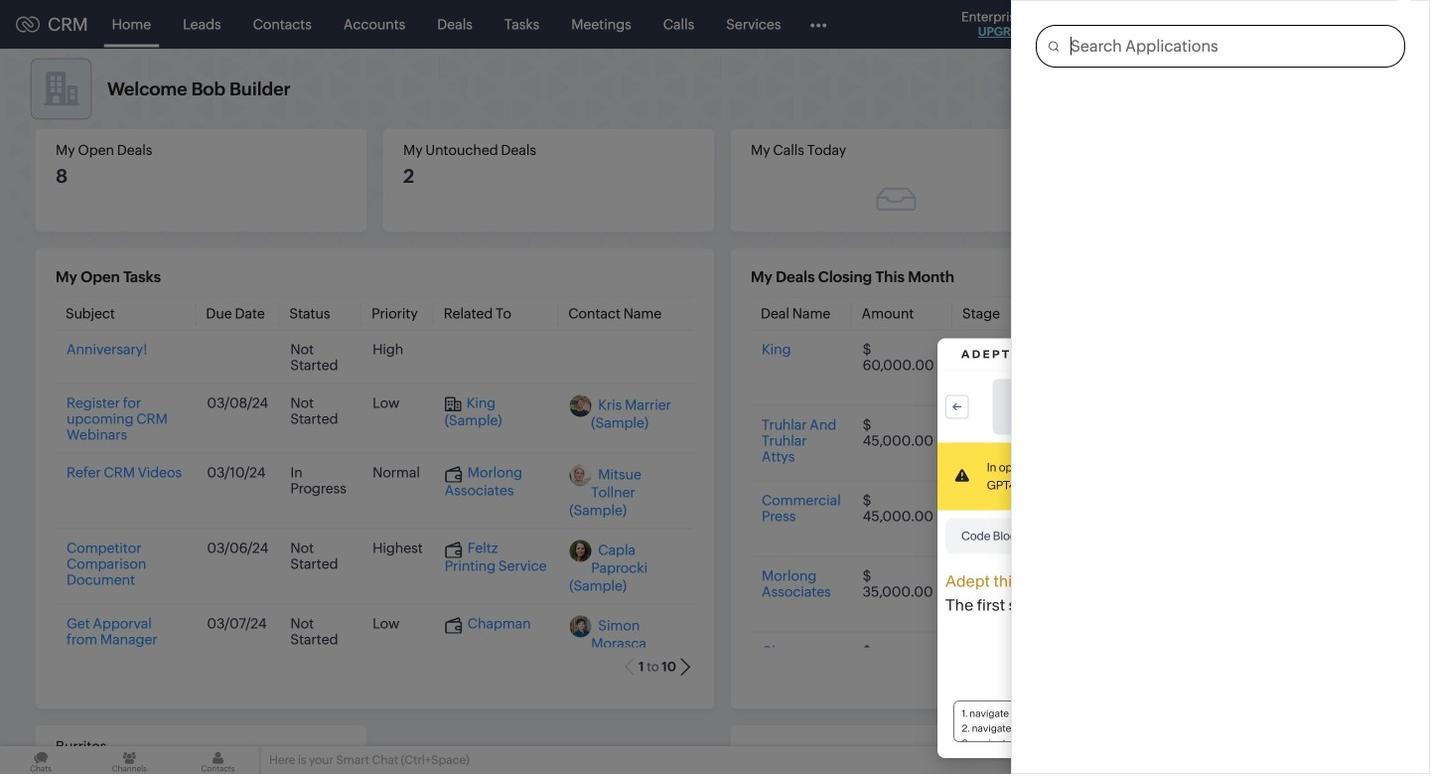 Task type: vqa. For each thing, say whether or not it's contained in the screenshot.
SIGNALS "element"
yes



Task type: describe. For each thing, give the bounding box(es) containing it.
profile image
[[1342, 8, 1373, 40]]

search element
[[1130, 0, 1171, 49]]

Search Applications text field
[[1059, 26, 1405, 66]]

profile element
[[1330, 0, 1385, 48]]

signals element
[[1171, 0, 1208, 49]]

chats image
[[0, 746, 82, 774]]

logo image
[[16, 16, 40, 32]]

contacts image
[[177, 746, 259, 774]]



Task type: locate. For each thing, give the bounding box(es) containing it.
create menu element
[[1081, 0, 1130, 48]]

channels image
[[89, 746, 170, 774]]

create menu image
[[1093, 12, 1118, 36]]

search image
[[1142, 16, 1159, 33]]

signals image
[[1183, 16, 1196, 33]]

calendar image
[[1220, 16, 1237, 32]]



